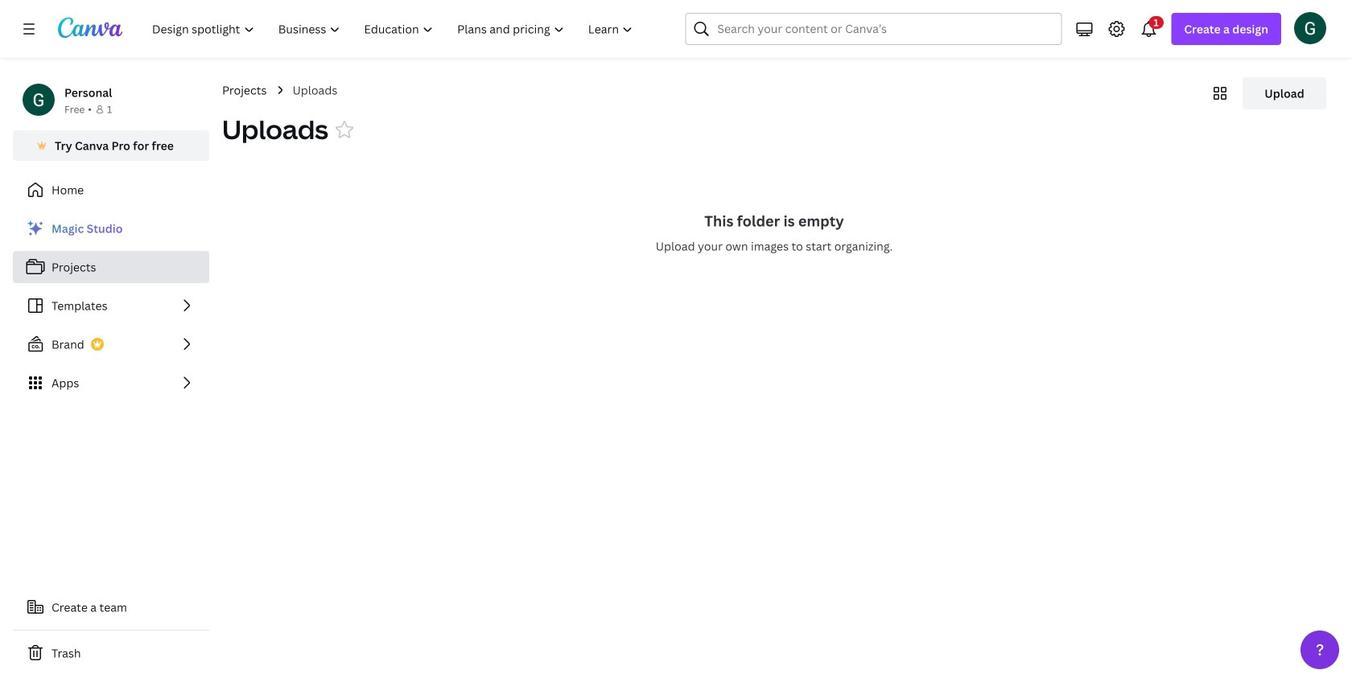 Task type: locate. For each thing, give the bounding box(es) containing it.
None search field
[[685, 13, 1062, 45]]

list
[[13, 212, 209, 399]]

greg robinson image
[[1294, 12, 1326, 44]]



Task type: describe. For each thing, give the bounding box(es) containing it.
top level navigation element
[[142, 13, 647, 45]]

Search search field
[[717, 14, 1030, 44]]



Task type: vqa. For each thing, say whether or not it's contained in the screenshot.
Search "search box"
yes



